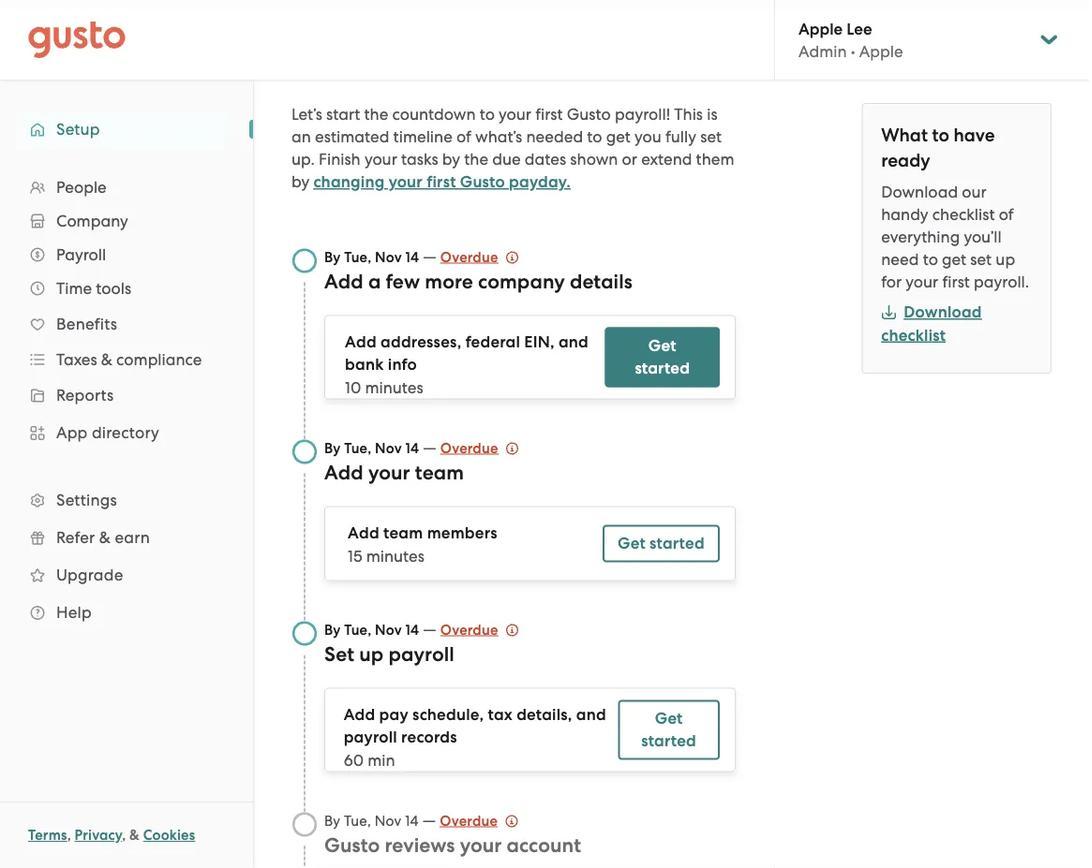 Task type: describe. For each thing, give the bounding box(es) containing it.
terms , privacy , & cookies
[[28, 828, 195, 844]]

ready
[[881, 150, 930, 172]]

to inside download our handy checklist of everything you'll need to get set up for your first payroll.
[[923, 250, 938, 269]]

handy
[[881, 205, 928, 224]]

upgrade
[[56, 566, 123, 585]]

to up what's
[[480, 105, 495, 124]]

and inside the add addresses, federal ein, and bank info 10 minutes
[[559, 333, 589, 352]]

get for add your team
[[618, 534, 646, 553]]

up.
[[291, 150, 315, 169]]

have
[[954, 125, 995, 146]]

this
[[674, 105, 703, 124]]

tools
[[96, 279, 131, 298]]

apple lee admin • apple
[[799, 19, 903, 61]]

our
[[962, 183, 987, 202]]

overdue for your
[[440, 813, 498, 830]]

60
[[344, 751, 364, 770]]

— for your
[[422, 811, 436, 830]]

add your team
[[324, 461, 464, 485]]

overdue for payroll
[[440, 622, 498, 639]]

you'll
[[964, 228, 1002, 246]]

refer & earn link
[[19, 521, 234, 555]]

pay
[[379, 706, 409, 725]]

addresses,
[[381, 333, 462, 352]]

overdue button for few
[[440, 246, 519, 269]]

countdown
[[392, 105, 476, 124]]

by tue, nov 14 — for your
[[324, 438, 440, 457]]

estimated
[[315, 127, 389, 146]]

start
[[326, 105, 360, 124]]

get inside let's start the countdown to your first gusto payroll! this is an estimated                     timeline of what's needed to get you fully set up.
[[606, 127, 631, 146]]

terms link
[[28, 828, 67, 844]]

shown
[[570, 150, 618, 169]]

dates
[[525, 150, 566, 169]]

account
[[507, 834, 581, 858]]

time
[[56, 279, 92, 298]]

by tue, nov 14 — for a
[[324, 247, 440, 266]]

add for add team members 15 minutes
[[348, 524, 379, 543]]

checklist inside download checklist
[[881, 326, 946, 345]]

more
[[425, 270, 473, 293]]

2 vertical spatial &
[[129, 828, 140, 844]]

tasks
[[401, 150, 438, 169]]

2 , from the left
[[122, 828, 126, 844]]

settings
[[56, 491, 117, 510]]

gusto reviews your account
[[324, 834, 581, 858]]

reviews
[[385, 834, 455, 858]]

0 vertical spatial get started
[[635, 336, 690, 378]]

get started for payroll
[[641, 709, 696, 751]]

them
[[696, 150, 734, 169]]

1 horizontal spatial by
[[442, 150, 460, 169]]

tue, for your
[[344, 440, 371, 457]]

what to have ready
[[881, 125, 995, 172]]

nov for your
[[375, 440, 402, 457]]

records
[[401, 728, 457, 747]]

add team members 15 minutes
[[348, 524, 497, 566]]

list containing people
[[0, 171, 253, 632]]

fully
[[665, 127, 696, 146]]

faqs
[[997, 142, 1036, 162]]

company button
[[19, 204, 234, 238]]

settings link
[[19, 484, 234, 517]]

your inside changing your first gusto payday. button
[[389, 172, 423, 192]]

by tue, nov 14 — for up
[[324, 620, 440, 639]]

company
[[478, 270, 565, 293]]

payroll!
[[615, 105, 670, 124]]

overdue button for team
[[440, 437, 519, 460]]

add for add addresses, federal ein, and bank info 10 minutes
[[345, 333, 377, 352]]

get started button for set up payroll
[[618, 701, 720, 761]]

an
[[291, 127, 311, 146]]

payroll
[[56, 246, 106, 264]]

time tools button
[[19, 272, 234, 306]]

you
[[634, 127, 661, 146]]

faqs button
[[975, 141, 1036, 164]]

tue, for up
[[344, 622, 371, 639]]

download for checklist
[[904, 303, 982, 322]]

by for gusto reviews your account
[[324, 813, 340, 829]]

nov for reviews
[[375, 813, 401, 829]]

payroll.
[[974, 273, 1029, 291]]

add addresses, federal ein, and bank info 10 minutes
[[345, 333, 589, 397]]

federal
[[465, 333, 520, 352]]

0 vertical spatial started
[[635, 359, 690, 378]]

let's start the countdown to your first gusto payroll! this is an estimated                     timeline of what's needed to get you fully set up.
[[291, 105, 722, 169]]

timeline
[[393, 127, 452, 146]]

minutes inside the add addresses, federal ein, and bank info 10 minutes
[[365, 378, 423, 397]]

min
[[368, 751, 395, 770]]

company
[[56, 212, 128, 231]]

— for payroll
[[423, 620, 436, 639]]

bank
[[345, 355, 384, 374]]

set
[[324, 643, 354, 666]]

add a few more company details
[[324, 270, 633, 293]]

for
[[881, 273, 902, 291]]

started for set up payroll
[[641, 732, 696, 751]]

home image
[[28, 21, 126, 59]]

taxes & compliance
[[56, 351, 202, 369]]

cookies button
[[143, 825, 195, 847]]

minutes inside add team members 15 minutes
[[366, 547, 425, 566]]

what
[[881, 125, 928, 146]]

0 horizontal spatial gusto
[[324, 834, 380, 858]]

the inside let's start the countdown to your first gusto payroll! this is an estimated                     timeline of what's needed to get you fully set up.
[[364, 105, 388, 124]]

reports link
[[19, 379, 234, 412]]

tue, for a
[[344, 249, 371, 266]]

set up payroll
[[324, 643, 454, 666]]

0 horizontal spatial up
[[359, 643, 384, 666]]

cookies
[[143, 828, 195, 844]]

terms
[[28, 828, 67, 844]]

taxes
[[56, 351, 97, 369]]

set inside download our handy checklist of everything you'll need to get set up for your first payroll.
[[970, 250, 992, 269]]

get started button for add your team
[[603, 525, 720, 563]]

reports
[[56, 386, 114, 405]]

tue, for reviews
[[344, 813, 371, 829]]

due
[[492, 150, 521, 169]]

10
[[345, 378, 361, 397]]

or
[[622, 150, 637, 169]]

what's
[[475, 127, 522, 146]]

taxes & compliance button
[[19, 343, 234, 377]]

needed
[[526, 127, 583, 146]]

payroll inside add pay schedule, tax details, and payroll records 60 min
[[344, 728, 397, 747]]

upgrade link
[[19, 559, 234, 592]]

setup
[[56, 120, 100, 139]]

payday.
[[509, 172, 571, 192]]

app
[[56, 424, 88, 442]]

of inside let's start the countdown to your first gusto payroll! this is an estimated                     timeline of what's needed to get you fully set up.
[[456, 127, 471, 146]]

download our handy checklist of everything you'll need to get set up for your first payroll.
[[881, 183, 1029, 291]]

is
[[707, 105, 718, 124]]

changing your first gusto payday.
[[313, 172, 571, 192]]

members
[[427, 524, 497, 543]]

and inside add pay schedule, tax details, and payroll records 60 min
[[576, 706, 606, 725]]

1 vertical spatial by
[[291, 172, 310, 191]]

get inside download our handy checklist of everything you'll need to get set up for your first payroll.
[[942, 250, 966, 269]]

refer & earn
[[56, 529, 150, 547]]

overdue button for your
[[440, 810, 518, 833]]

0 vertical spatial get started button
[[605, 328, 720, 388]]

add for add your team
[[324, 461, 363, 485]]

the inside finish your tasks by the due dates shown or extend them by
[[464, 150, 488, 169]]

gusto navigation element
[[0, 81, 253, 662]]

•
[[851, 42, 855, 61]]

by tue, nov 14 — for reviews
[[324, 811, 440, 830]]

nov for up
[[375, 622, 402, 639]]

add for add pay schedule, tax details, and payroll records 60 min
[[344, 706, 375, 725]]

app directory
[[56, 424, 159, 442]]

get for set up payroll
[[655, 709, 683, 729]]

details,
[[517, 706, 572, 725]]



Task type: locate. For each thing, give the bounding box(es) containing it.
14 for your
[[405, 440, 419, 457]]

first
[[535, 105, 563, 124], [427, 172, 456, 192], [942, 273, 970, 291]]

set inside let's start the countdown to your first gusto payroll! this is an estimated                     timeline of what's needed to get you fully set up.
[[700, 127, 722, 146]]

overdue button up gusto reviews your account
[[440, 810, 518, 833]]

your inside finish your tasks by the due dates shown or extend them by
[[364, 150, 397, 169]]

0 horizontal spatial first
[[427, 172, 456, 192]]

to inside what to have ready
[[932, 125, 949, 146]]

payroll
[[388, 643, 454, 666], [344, 728, 397, 747]]

your inside let's start the countdown to your first gusto payroll! this is an estimated                     timeline of what's needed to get you fully set up.
[[499, 105, 531, 124]]

1 vertical spatial first
[[427, 172, 456, 192]]

0 vertical spatial first
[[535, 105, 563, 124]]

1 vertical spatial gusto
[[460, 172, 505, 192]]

first up needed
[[535, 105, 563, 124]]

overdue up add a few more company details
[[440, 249, 498, 266]]

—
[[423, 247, 436, 266], [423, 438, 436, 457], [423, 620, 436, 639], [422, 811, 436, 830]]

& for compliance
[[101, 351, 112, 369]]

list
[[0, 171, 253, 632]]

overdue button up add a few more company details
[[440, 246, 519, 269]]

by right the circle blank image in the left bottom of the page
[[324, 813, 340, 829]]

4 — from the top
[[422, 811, 436, 830]]

your inside download our handy checklist of everything you'll need to get set up for your first payroll.
[[906, 273, 938, 291]]

14
[[405, 249, 419, 266], [405, 440, 419, 457], [405, 622, 419, 639], [405, 813, 419, 829]]

1 horizontal spatial first
[[535, 105, 563, 124]]

download down 'payroll.'
[[904, 303, 982, 322]]

1 vertical spatial of
[[999, 205, 1014, 224]]

0 vertical spatial download
[[881, 183, 958, 202]]

2 by tue, nov 14 — from the top
[[324, 438, 440, 457]]

& left cookies button
[[129, 828, 140, 844]]

set down you'll
[[970, 250, 992, 269]]

, left privacy "link"
[[67, 828, 71, 844]]

0 vertical spatial &
[[101, 351, 112, 369]]

download checklist
[[881, 303, 982, 345]]

1 horizontal spatial gusto
[[460, 172, 505, 192]]

overdue for few
[[440, 249, 498, 266]]

by tue, nov 14 — up add your team
[[324, 438, 440, 457]]

team left members
[[383, 524, 423, 543]]

ein,
[[524, 333, 555, 352]]

0 vertical spatial the
[[364, 105, 388, 124]]

team
[[415, 461, 464, 485], [383, 524, 423, 543]]

by up changing your first gusto payday.
[[442, 150, 460, 169]]

1 by tue, nov 14 — from the top
[[324, 247, 440, 266]]

3 by tue, nov 14 — from the top
[[324, 620, 440, 639]]

14 for reviews
[[405, 813, 419, 829]]

&
[[101, 351, 112, 369], [99, 529, 111, 547], [129, 828, 140, 844]]

2 vertical spatial get started
[[641, 709, 696, 751]]

by
[[442, 150, 460, 169], [291, 172, 310, 191]]

— up "more"
[[423, 247, 436, 266]]

finish
[[319, 150, 361, 169]]

overdue button
[[440, 246, 519, 269], [440, 437, 519, 460], [440, 619, 519, 642], [440, 810, 518, 833]]

3 14 from the top
[[405, 622, 419, 639]]

your right for
[[906, 273, 938, 291]]

up up 'payroll.'
[[996, 250, 1015, 269]]

0 vertical spatial gusto
[[567, 105, 611, 124]]

first inside let's start the countdown to your first gusto payroll! this is an estimated                     timeline of what's needed to get you fully set up.
[[535, 105, 563, 124]]

by down up.
[[291, 172, 310, 191]]

2 14 from the top
[[405, 440, 419, 457]]

1 vertical spatial checklist
[[881, 326, 946, 345]]

tax
[[488, 706, 513, 725]]

nov for a
[[375, 249, 402, 266]]

started for add your team
[[650, 534, 705, 553]]

4 overdue from the top
[[440, 813, 498, 830]]

0 vertical spatial and
[[559, 333, 589, 352]]

2 vertical spatial gusto
[[324, 834, 380, 858]]

details
[[570, 270, 633, 293]]

setup link
[[19, 112, 234, 146]]

15
[[348, 547, 362, 566]]

1 horizontal spatial apple
[[859, 42, 903, 61]]

2 by from the top
[[324, 440, 341, 457]]

get started button
[[605, 328, 720, 388], [603, 525, 720, 563], [618, 701, 720, 761]]

1 by from the top
[[324, 249, 341, 266]]

time tools
[[56, 279, 131, 298]]

overdue for team
[[440, 440, 498, 457]]

0 vertical spatial of
[[456, 127, 471, 146]]

of
[[456, 127, 471, 146], [999, 205, 1014, 224]]

your up add team members 15 minutes
[[368, 461, 410, 485]]

help
[[56, 604, 92, 622]]

info
[[388, 355, 417, 374]]

started
[[635, 359, 690, 378], [650, 534, 705, 553], [641, 732, 696, 751]]

download inside download checklist
[[904, 303, 982, 322]]

minutes
[[365, 378, 423, 397], [366, 547, 425, 566]]

the left due
[[464, 150, 488, 169]]

up
[[996, 250, 1015, 269], [359, 643, 384, 666]]

0 horizontal spatial of
[[456, 127, 471, 146]]

1 overdue from the top
[[440, 249, 498, 266]]

tue,
[[344, 249, 371, 266], [344, 440, 371, 457], [344, 622, 371, 639], [344, 813, 371, 829]]

0 vertical spatial set
[[700, 127, 722, 146]]

3 — from the top
[[423, 620, 436, 639]]

your right reviews
[[460, 834, 502, 858]]

2 overdue button from the top
[[440, 437, 519, 460]]

0 horizontal spatial the
[[364, 105, 388, 124]]

2 horizontal spatial gusto
[[567, 105, 611, 124]]

1 vertical spatial set
[[970, 250, 992, 269]]

14 up few
[[405, 249, 419, 266]]

first inside button
[[427, 172, 456, 192]]

by tue, nov 14 — up set up payroll on the left
[[324, 620, 440, 639]]

by for set up payroll
[[324, 622, 341, 639]]

the up estimated at top left
[[364, 105, 388, 124]]

extend
[[641, 150, 692, 169]]

overdue up set up payroll on the left
[[440, 622, 498, 639]]

1 vertical spatial download
[[904, 303, 982, 322]]

up inside download our handy checklist of everything you'll need to get set up for your first payroll.
[[996, 250, 1015, 269]]

to
[[480, 105, 495, 124], [932, 125, 949, 146], [587, 127, 602, 146], [923, 250, 938, 269]]

gusto right the circle blank image in the left bottom of the page
[[324, 834, 380, 858]]

14 up reviews
[[405, 813, 419, 829]]

by tue, nov 14 — up reviews
[[324, 811, 440, 830]]

1 vertical spatial up
[[359, 643, 384, 666]]

1 vertical spatial minutes
[[366, 547, 425, 566]]

0 horizontal spatial set
[[700, 127, 722, 146]]

by up set
[[324, 622, 341, 639]]

2 — from the top
[[423, 438, 436, 457]]

help link
[[19, 596, 234, 630]]

nov up set up payroll on the left
[[375, 622, 402, 639]]

to left have
[[932, 125, 949, 146]]

admin
[[799, 42, 847, 61]]

everything
[[881, 228, 960, 246]]

checklist down our
[[932, 205, 995, 224]]

tue, up add your team
[[344, 440, 371, 457]]

get started
[[635, 336, 690, 378], [618, 534, 705, 553], [641, 709, 696, 751]]

by tue, nov 14 — up a on the top left of page
[[324, 247, 440, 266]]

by for add a few more company details
[[324, 249, 341, 266]]

— for few
[[423, 247, 436, 266]]

tue, up set
[[344, 622, 371, 639]]

1 vertical spatial and
[[576, 706, 606, 725]]

checklist
[[932, 205, 995, 224], [881, 326, 946, 345]]

& left earn
[[99, 529, 111, 547]]

download
[[881, 183, 958, 202], [904, 303, 982, 322]]

0 vertical spatial get
[[606, 127, 631, 146]]

1 horizontal spatial of
[[999, 205, 1014, 224]]

0 vertical spatial by
[[442, 150, 460, 169]]

1 vertical spatial started
[[650, 534, 705, 553]]

and right the details,
[[576, 706, 606, 725]]

2 vertical spatial get started button
[[618, 701, 720, 761]]

team up members
[[415, 461, 464, 485]]

1 vertical spatial &
[[99, 529, 111, 547]]

2 vertical spatial started
[[641, 732, 696, 751]]

payroll button
[[19, 238, 234, 272]]

first down tasks
[[427, 172, 456, 192]]

download for our
[[881, 183, 958, 202]]

1 vertical spatial team
[[383, 524, 423, 543]]

4 overdue button from the top
[[440, 810, 518, 833]]

circle blank image
[[291, 812, 318, 838]]

0 vertical spatial team
[[415, 461, 464, 485]]

let's
[[291, 105, 322, 124]]

gusto down due
[[460, 172, 505, 192]]

of up you'll
[[999, 205, 1014, 224]]

earn
[[115, 529, 150, 547]]

schedule,
[[412, 706, 484, 725]]

1 horizontal spatial get
[[942, 250, 966, 269]]

& inside 'dropdown button'
[[101, 351, 112, 369]]

add inside the add addresses, federal ein, and bank info 10 minutes
[[345, 333, 377, 352]]

1 , from the left
[[67, 828, 71, 844]]

nov up add your team
[[375, 440, 402, 457]]

your
[[499, 105, 531, 124], [364, 150, 397, 169], [389, 172, 423, 192], [906, 273, 938, 291], [368, 461, 410, 485], [460, 834, 502, 858]]

people
[[56, 178, 107, 197]]

gusto
[[567, 105, 611, 124], [460, 172, 505, 192], [324, 834, 380, 858]]

of left what's
[[456, 127, 471, 146]]

& for earn
[[99, 529, 111, 547]]

1 vertical spatial the
[[464, 150, 488, 169]]

0 horizontal spatial ,
[[67, 828, 71, 844]]

1 vertical spatial get started
[[618, 534, 705, 553]]

nov up reviews
[[375, 813, 401, 829]]

add inside add team members 15 minutes
[[348, 524, 379, 543]]

0 vertical spatial get
[[648, 336, 676, 356]]

2 vertical spatial first
[[942, 273, 970, 291]]

up right set
[[359, 643, 384, 666]]

get up or at the right top of the page
[[606, 127, 631, 146]]

1 vertical spatial apple
[[859, 42, 903, 61]]

3 overdue from the top
[[440, 622, 498, 639]]

0 horizontal spatial get
[[606, 127, 631, 146]]

& right taxes
[[101, 351, 112, 369]]

by down changing
[[324, 249, 341, 266]]

,
[[67, 828, 71, 844], [122, 828, 126, 844]]

1 horizontal spatial set
[[970, 250, 992, 269]]

and right ein,
[[559, 333, 589, 352]]

0 vertical spatial checklist
[[932, 205, 995, 224]]

to up shown
[[587, 127, 602, 146]]

compliance
[[116, 351, 202, 369]]

0 vertical spatial apple
[[799, 19, 843, 38]]

— up add your team
[[423, 438, 436, 457]]

14 up set up payroll on the left
[[405, 622, 419, 639]]

, left cookies button
[[122, 828, 126, 844]]

14 for a
[[405, 249, 419, 266]]

1 — from the top
[[423, 247, 436, 266]]

minutes right 15
[[366, 547, 425, 566]]

1 horizontal spatial up
[[996, 250, 1015, 269]]

0 vertical spatial up
[[996, 250, 1015, 269]]

1 overdue button from the top
[[440, 246, 519, 269]]

overdue button up tax
[[440, 619, 519, 642]]

team inside add team members 15 minutes
[[383, 524, 423, 543]]

— for team
[[423, 438, 436, 457]]

0 vertical spatial payroll
[[388, 643, 454, 666]]

gusto inside let's start the countdown to your first gusto payroll! this is an estimated                     timeline of what's needed to get you fully set up.
[[567, 105, 611, 124]]

1 vertical spatial get
[[942, 250, 966, 269]]

0 horizontal spatial by
[[291, 172, 310, 191]]

4 by from the top
[[324, 813, 340, 829]]

checklist inside download our handy checklist of everything you'll need to get set up for your first payroll.
[[932, 205, 995, 224]]

— up set up payroll on the left
[[423, 620, 436, 639]]

gusto inside button
[[460, 172, 505, 192]]

apple right • at right
[[859, 42, 903, 61]]

1 14 from the top
[[405, 249, 419, 266]]

by up add your team
[[324, 440, 341, 457]]

first inside download our handy checklist of everything you'll need to get set up for your first payroll.
[[942, 273, 970, 291]]

14 for up
[[405, 622, 419, 639]]

download up handy
[[881, 183, 958, 202]]

benefits link
[[19, 307, 234, 341]]

changing your first gusto payday. button
[[313, 171, 571, 194]]

set down is on the top of page
[[700, 127, 722, 146]]

apple up admin
[[799, 19, 843, 38]]

benefits
[[56, 315, 117, 334]]

lee
[[847, 19, 872, 38]]

3 by from the top
[[324, 622, 341, 639]]

privacy link
[[75, 828, 122, 844]]

few
[[386, 270, 420, 293]]

14 up add your team
[[405, 440, 419, 457]]

1 horizontal spatial the
[[464, 150, 488, 169]]

by tue, nov 14 —
[[324, 247, 440, 266], [324, 438, 440, 457], [324, 620, 440, 639], [324, 811, 440, 830]]

get
[[606, 127, 631, 146], [942, 250, 966, 269]]

your down estimated at top left
[[364, 150, 397, 169]]

your up what's
[[499, 105, 531, 124]]

nov up a on the top left of page
[[375, 249, 402, 266]]

— up reviews
[[422, 811, 436, 830]]

need
[[881, 250, 919, 269]]

your down tasks
[[389, 172, 423, 192]]

3 overdue button from the top
[[440, 619, 519, 642]]

1 horizontal spatial ,
[[122, 828, 126, 844]]

people button
[[19, 171, 234, 204]]

by for add your team
[[324, 440, 341, 457]]

by
[[324, 249, 341, 266], [324, 440, 341, 457], [324, 622, 341, 639], [324, 813, 340, 829]]

2 vertical spatial get
[[655, 709, 683, 729]]

get down you'll
[[942, 250, 966, 269]]

tue, up a on the top left of page
[[344, 249, 371, 266]]

minutes down info
[[365, 378, 423, 397]]

refer
[[56, 529, 95, 547]]

4 by tue, nov 14 — from the top
[[324, 811, 440, 830]]

download inside download our handy checklist of everything you'll need to get set up for your first payroll.
[[881, 183, 958, 202]]

payroll up the 'min'
[[344, 728, 397, 747]]

1 vertical spatial get
[[618, 534, 646, 553]]

payroll up schedule, on the bottom left
[[388, 643, 454, 666]]

overdue button for payroll
[[440, 619, 519, 642]]

overdue button down the add addresses, federal ein, and bank info 10 minutes
[[440, 437, 519, 460]]

gusto up needed
[[567, 105, 611, 124]]

to down the everything
[[923, 250, 938, 269]]

0 horizontal spatial apple
[[799, 19, 843, 38]]

overdue up add your team
[[440, 440, 498, 457]]

app directory link
[[19, 416, 234, 450]]

2 overdue from the top
[[440, 440, 498, 457]]

add for add a few more company details
[[324, 270, 363, 293]]

privacy
[[75, 828, 122, 844]]

checklist down for
[[881, 326, 946, 345]]

2 horizontal spatial first
[[942, 273, 970, 291]]

0 vertical spatial minutes
[[365, 378, 423, 397]]

1 vertical spatial get started button
[[603, 525, 720, 563]]

add inside add pay schedule, tax details, and payroll records 60 min
[[344, 706, 375, 725]]

overdue up gusto reviews your account
[[440, 813, 498, 830]]

of inside download our handy checklist of everything you'll need to get set up for your first payroll.
[[999, 205, 1014, 224]]

first left 'payroll.'
[[942, 273, 970, 291]]

tue, right the circle blank image in the left bottom of the page
[[344, 813, 371, 829]]

1 vertical spatial payroll
[[344, 728, 397, 747]]

4 14 from the top
[[405, 813, 419, 829]]

get started for team
[[618, 534, 705, 553]]



Task type: vqa. For each thing, say whether or not it's contained in the screenshot.
My profile button
no



